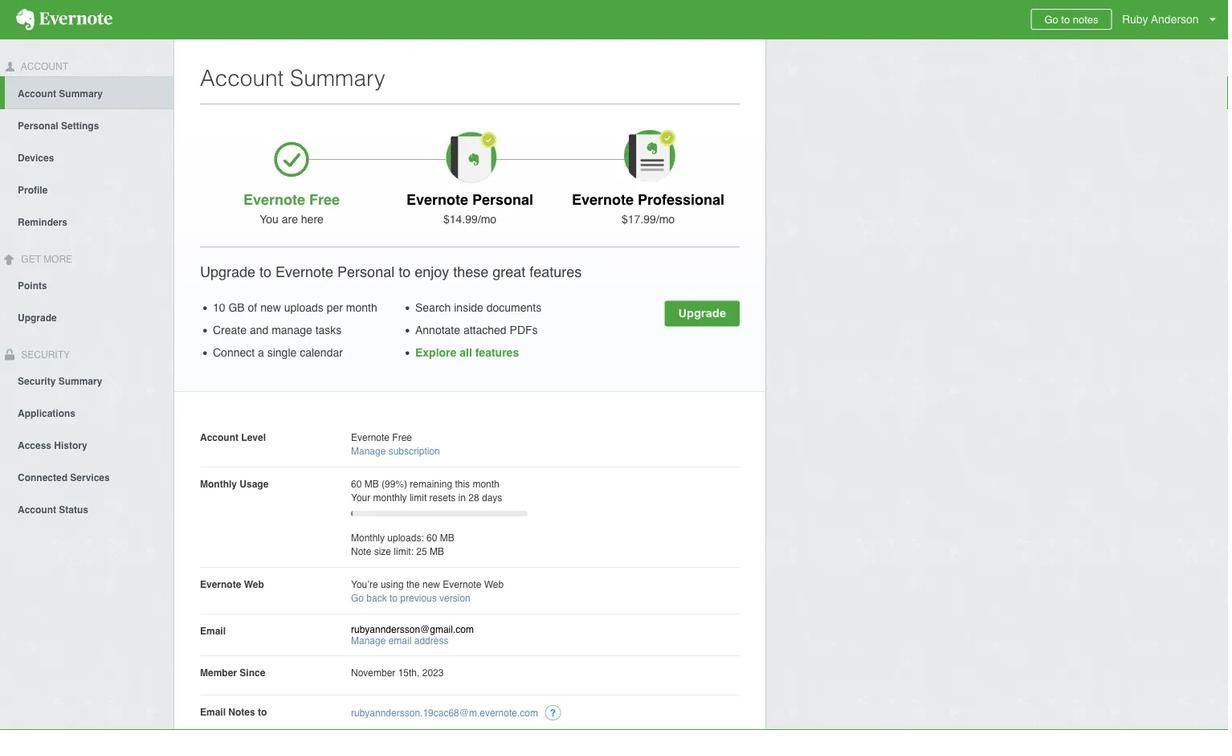 Task type: locate. For each thing, give the bounding box(es) containing it.
applications
[[18, 408, 76, 419]]

new inside you're using the new evernote web go back to previous version
[[422, 579, 440, 590]]

mo for personal
[[481, 213, 496, 226]]

mo inside evernote professional $17.99/ mo
[[659, 213, 675, 226]]

10 gb of new uploads per month
[[213, 301, 377, 314]]

1 horizontal spatial 60
[[427, 532, 437, 543]]

mo down professional
[[659, 213, 675, 226]]

previous
[[400, 592, 437, 604]]

evernote web
[[200, 579, 264, 590]]

2 upgrade link from the left
[[0, 301, 174, 333]]

profile
[[18, 185, 48, 196]]

of
[[248, 301, 257, 314]]

explore all features
[[415, 346, 519, 359]]

1 vertical spatial security
[[18, 375, 56, 387]]

account inside 'link'
[[18, 504, 56, 515]]

connected services
[[18, 472, 110, 483]]

limit
[[410, 492, 427, 503]]

to down using
[[390, 592, 398, 604]]

access history link
[[0, 428, 174, 461]]

rubyanndersson.19cac68@m.evernote.com
[[351, 707, 538, 719]]

new right of
[[260, 301, 281, 314]]

upgrade
[[200, 263, 255, 280], [678, 306, 726, 319], [18, 312, 57, 323]]

manage
[[351, 445, 386, 457], [351, 635, 386, 647]]

manage
[[272, 324, 312, 337]]

new right the
[[422, 579, 440, 590]]

evernote inside you're using the new evernote web go back to previous version
[[443, 579, 481, 590]]

0 vertical spatial go
[[1045, 13, 1058, 25]]

personal up $14.99/
[[472, 191, 533, 208]]

email left 'notes'
[[200, 706, 226, 718]]

search
[[415, 301, 451, 314]]

security
[[18, 349, 70, 360], [18, 375, 56, 387]]

mo
[[481, 213, 496, 226], [659, 213, 675, 226]]

november 15th, 2023
[[351, 667, 444, 678]]

1 vertical spatial 60
[[427, 532, 437, 543]]

manage inside evernote free manage subscription
[[351, 445, 386, 457]]

to left the notes
[[1061, 13, 1070, 25]]

subscription
[[389, 445, 440, 457]]

professional
[[638, 191, 725, 208]]

2 web from the left
[[484, 579, 504, 590]]

1 horizontal spatial upgrade
[[200, 263, 255, 280]]

uploads
[[284, 301, 324, 314]]

evernote free you are here
[[243, 191, 340, 226]]

free
[[309, 191, 340, 208], [392, 432, 412, 443]]

personal settings
[[18, 120, 99, 132]]

2 manage from the top
[[351, 635, 386, 647]]

60 inside monthly uploads: 60 mb note size limit: 25 mb
[[427, 532, 437, 543]]

devices
[[18, 152, 54, 164]]

documents
[[487, 301, 542, 314]]

0 horizontal spatial monthly
[[200, 478, 237, 490]]

monthly left usage
[[200, 478, 237, 490]]

go
[[1045, 13, 1058, 25], [351, 592, 364, 604]]

account summary
[[200, 65, 385, 91], [18, 88, 103, 99]]

mb right 25
[[430, 546, 444, 557]]

1 upgrade link from the left
[[665, 301, 740, 327]]

2 mo from the left
[[659, 213, 675, 226]]

0 horizontal spatial personal
[[18, 120, 58, 132]]

you
[[260, 213, 279, 226]]

1 horizontal spatial monthly
[[351, 532, 385, 543]]

security summary link
[[0, 364, 174, 396]]

the
[[406, 579, 420, 590]]

security up applications
[[18, 375, 56, 387]]

0 horizontal spatial 60
[[351, 478, 362, 490]]

evernote inside evernote free manage subscription
[[351, 432, 390, 443]]

1 vertical spatial mb
[[440, 532, 454, 543]]

1 vertical spatial free
[[392, 432, 412, 443]]

are
[[282, 213, 298, 226]]

1 horizontal spatial mo
[[659, 213, 675, 226]]

mo inside evernote personal $14.99/ mo
[[481, 213, 496, 226]]

email
[[200, 625, 226, 637], [200, 706, 226, 718]]

0 vertical spatial monthly
[[200, 478, 237, 490]]

profile link
[[0, 173, 174, 205]]

size
[[374, 546, 391, 557]]

services
[[70, 472, 110, 483]]

1 manage from the top
[[351, 445, 386, 457]]

status
[[59, 504, 88, 515]]

0 horizontal spatial go
[[351, 592, 364, 604]]

personal up devices
[[18, 120, 58, 132]]

1 horizontal spatial free
[[392, 432, 412, 443]]

security up security summary
[[18, 349, 70, 360]]

1 horizontal spatial new
[[422, 579, 440, 590]]

2023
[[422, 667, 444, 678]]

manage up (99%)
[[351, 445, 386, 457]]

10
[[213, 301, 225, 314]]

mb inside 60 mb (99%) remaining this month your monthly limit resets in 28 days
[[364, 478, 379, 490]]

usage
[[240, 478, 269, 490]]

personal inside evernote personal $14.99/ mo
[[472, 191, 533, 208]]

monthly inside monthly uploads: 60 mb note size limit: 25 mb
[[351, 532, 385, 543]]

monthly up 'note'
[[351, 532, 385, 543]]

1 horizontal spatial month
[[473, 478, 499, 490]]

evernote inside evernote professional $17.99/ mo
[[572, 191, 634, 208]]

0 vertical spatial personal
[[18, 120, 58, 132]]

month up the days
[[473, 478, 499, 490]]

personal settings link
[[0, 109, 174, 141]]

rubyanndersson@gmail.com
[[351, 624, 474, 635]]

2 horizontal spatial personal
[[472, 191, 533, 208]]

and
[[250, 324, 269, 337]]

0 vertical spatial month
[[346, 301, 377, 314]]

0 vertical spatial 60
[[351, 478, 362, 490]]

25
[[416, 546, 427, 557]]

mo for professional
[[659, 213, 675, 226]]

email
[[389, 635, 412, 647]]

15th,
[[398, 667, 420, 678]]

0 vertical spatial free
[[309, 191, 340, 208]]

upgrade link
[[665, 301, 740, 327], [0, 301, 174, 333]]

1 vertical spatial monthly
[[351, 532, 385, 543]]

month inside 60 mb (99%) remaining this month your monthly limit resets in 28 days
[[473, 478, 499, 490]]

your
[[351, 492, 370, 503]]

?
[[550, 707, 556, 719]]

1 horizontal spatial upgrade link
[[665, 301, 740, 327]]

2 email from the top
[[200, 706, 226, 718]]

features down attached
[[475, 346, 519, 359]]

go to notes
[[1045, 13, 1099, 25]]

0 vertical spatial manage
[[351, 445, 386, 457]]

single
[[267, 346, 297, 359]]

go left the notes
[[1045, 13, 1058, 25]]

days
[[482, 492, 502, 503]]

1 vertical spatial new
[[422, 579, 440, 590]]

free inside evernote free you are here
[[309, 191, 340, 208]]

great
[[493, 263, 526, 280]]

0 vertical spatial new
[[260, 301, 281, 314]]

web inside you're using the new evernote web go back to previous version
[[484, 579, 504, 590]]

1 horizontal spatial go
[[1045, 13, 1058, 25]]

features right great
[[530, 263, 582, 280]]

0 vertical spatial mb
[[364, 478, 379, 490]]

0 vertical spatial email
[[200, 625, 226, 637]]

1 email from the top
[[200, 625, 226, 637]]

0 horizontal spatial new
[[260, 301, 281, 314]]

1 web from the left
[[244, 579, 264, 590]]

1 vertical spatial go
[[351, 592, 364, 604]]

connect
[[213, 346, 255, 359]]

0 vertical spatial security
[[18, 349, 70, 360]]

email for email
[[200, 625, 226, 637]]

mb down resets
[[440, 532, 454, 543]]

new for evernote
[[422, 579, 440, 590]]

0 horizontal spatial features
[[475, 346, 519, 359]]

1 vertical spatial features
[[475, 346, 519, 359]]

summary
[[290, 65, 385, 91], [59, 88, 103, 99], [58, 375, 102, 387]]

$17.99/
[[622, 213, 659, 226]]

free for evernote free you are here
[[309, 191, 340, 208]]

evernote inside evernote free you are here
[[243, 191, 305, 208]]

account status link
[[0, 493, 174, 525]]

1 vertical spatial manage
[[351, 635, 386, 647]]

tasks
[[315, 324, 342, 337]]

0 horizontal spatial web
[[244, 579, 264, 590]]

free up here
[[309, 191, 340, 208]]

free inside evernote free manage subscription
[[392, 432, 412, 443]]

free up manage subscription link
[[392, 432, 412, 443]]

a
[[258, 346, 264, 359]]

month right per at the left
[[346, 301, 377, 314]]

new for uploads
[[260, 301, 281, 314]]

go down "you're"
[[351, 592, 364, 604]]

60 up your
[[351, 478, 362, 490]]

email up member
[[200, 625, 226, 637]]

resets
[[429, 492, 456, 503]]

evernote inside evernote personal $14.99/ mo
[[406, 191, 468, 208]]

to up 10 gb of new uploads per month
[[259, 263, 272, 280]]

email notes to
[[200, 706, 267, 718]]

1 vertical spatial month
[[473, 478, 499, 490]]

1 horizontal spatial features
[[530, 263, 582, 280]]

get
[[21, 254, 41, 265]]

1 vertical spatial personal
[[472, 191, 533, 208]]

address
[[414, 635, 449, 647]]

personal up per at the left
[[337, 263, 395, 280]]

mo up the these
[[481, 213, 496, 226]]

evernote personal $14.99/ mo
[[406, 191, 533, 226]]

60
[[351, 478, 362, 490], [427, 532, 437, 543]]

2 vertical spatial personal
[[337, 263, 395, 280]]

manage left email
[[351, 635, 386, 647]]

60 up 25
[[427, 532, 437, 543]]

0 vertical spatial features
[[530, 263, 582, 280]]

explore all features link
[[415, 346, 519, 359]]

1 horizontal spatial web
[[484, 579, 504, 590]]

devices link
[[0, 141, 174, 173]]

1 vertical spatial email
[[200, 706, 226, 718]]

evernote image
[[0, 9, 129, 31]]

manage inside rubyanndersson@gmail.com manage email address
[[351, 635, 386, 647]]

monthly
[[373, 492, 407, 503]]

get more
[[18, 254, 72, 265]]

0 horizontal spatial free
[[309, 191, 340, 208]]

0 horizontal spatial mo
[[481, 213, 496, 226]]

evernote for evernote personal $14.99/ mo
[[406, 191, 468, 208]]

0 horizontal spatial upgrade link
[[0, 301, 174, 333]]

all
[[460, 346, 472, 359]]

1 mo from the left
[[481, 213, 496, 226]]

0 horizontal spatial month
[[346, 301, 377, 314]]

mb up your
[[364, 478, 379, 490]]

evernote for evernote professional $17.99/ mo
[[572, 191, 634, 208]]



Task type: vqa. For each thing, say whether or not it's contained in the screenshot.
cancel
no



Task type: describe. For each thing, give the bounding box(es) containing it.
limit:
[[394, 546, 414, 557]]

calendar
[[300, 346, 343, 359]]

free for evernote free manage subscription
[[392, 432, 412, 443]]

ruby anderson
[[1122, 13, 1199, 26]]

gb
[[228, 301, 245, 314]]

evernote for evernote web
[[200, 579, 241, 590]]

$14.99/
[[443, 213, 481, 226]]

create and manage tasks
[[213, 324, 342, 337]]

monthly usage
[[200, 478, 269, 490]]

security for security summary
[[18, 375, 56, 387]]

account summary link
[[5, 76, 174, 109]]

ruby
[[1122, 13, 1148, 26]]

this
[[455, 478, 470, 490]]

evernote link
[[0, 0, 129, 39]]

0 horizontal spatial account summary
[[18, 88, 103, 99]]

member
[[200, 667, 237, 678]]

rubyanndersson@gmail.com manage email address
[[351, 624, 474, 647]]

go to notes link
[[1031, 9, 1112, 30]]

access
[[18, 440, 51, 451]]

note
[[351, 546, 371, 557]]

notes
[[1073, 13, 1099, 25]]

you're using the new evernote web go back to previous version
[[351, 579, 504, 604]]

connected
[[18, 472, 67, 483]]

uploads:
[[387, 532, 424, 543]]

28
[[469, 492, 479, 503]]

explore
[[415, 346, 457, 359]]

account level
[[200, 432, 266, 443]]

since
[[240, 667, 265, 678]]

version
[[439, 592, 470, 604]]

account status
[[18, 504, 88, 515]]

evernote for evernote free manage subscription
[[351, 432, 390, 443]]

reminders
[[18, 217, 67, 228]]

upgrade to evernote personal to enjoy these great features
[[200, 263, 582, 280]]

settings
[[61, 120, 99, 132]]

go inside you're using the new evernote web go back to previous version
[[351, 592, 364, 604]]

annotate
[[415, 324, 460, 337]]

(99%)
[[382, 478, 407, 490]]

reminders link
[[0, 205, 174, 238]]

monthly uploads: 60 mb note size limit: 25 mb
[[351, 532, 454, 557]]

enjoy
[[415, 263, 449, 280]]

email for email notes to
[[200, 706, 226, 718]]

remaining
[[410, 478, 452, 490]]

attached
[[463, 324, 507, 337]]

2 vertical spatial mb
[[430, 546, 444, 557]]

back
[[367, 592, 387, 604]]

60 mb (99%) remaining this month your monthly limit resets in 28 days
[[351, 478, 502, 503]]

manage email address link
[[351, 635, 449, 647]]

0 horizontal spatial upgrade
[[18, 312, 57, 323]]

anderson
[[1151, 13, 1199, 26]]

security for security
[[18, 349, 70, 360]]

go back to previous version link
[[351, 592, 470, 604]]

evernote for evernote free you are here
[[243, 191, 305, 208]]

monthly for monthly uploads: 60 mb note size limit: 25 mb
[[351, 532, 385, 543]]

evernote professional $17.99/ mo
[[572, 191, 725, 226]]

to inside you're using the new evernote web go back to previous version
[[390, 592, 398, 604]]

to left enjoy
[[399, 263, 411, 280]]

summary for account summary link at left top
[[59, 88, 103, 99]]

monthly for monthly usage
[[200, 478, 237, 490]]

inside
[[454, 301, 483, 314]]

level
[[241, 432, 266, 443]]

history
[[54, 440, 87, 451]]

notes
[[228, 706, 255, 718]]

summary for security summary link in the left of the page
[[58, 375, 102, 387]]

you're
[[351, 579, 378, 590]]

1 horizontal spatial account summary
[[200, 65, 385, 91]]

annotate attached pdfs
[[415, 324, 538, 337]]

2 horizontal spatial upgrade
[[678, 306, 726, 319]]

more
[[43, 254, 72, 265]]

using
[[381, 579, 404, 590]]

create
[[213, 324, 247, 337]]

1 horizontal spatial personal
[[337, 263, 395, 280]]

november
[[351, 667, 395, 678]]

security summary
[[18, 375, 102, 387]]

connect a single calendar
[[213, 346, 343, 359]]

member since
[[200, 667, 265, 678]]

here
[[301, 213, 324, 226]]

evernote free manage subscription
[[351, 432, 440, 457]]

60 inside 60 mb (99%) remaining this month your monthly limit resets in 28 days
[[351, 478, 362, 490]]

to right 'notes'
[[258, 706, 267, 718]]

these
[[453, 263, 489, 280]]

points
[[18, 280, 47, 291]]

ruby anderson link
[[1118, 0, 1228, 39]]

pdfs
[[510, 324, 538, 337]]

search inside documents
[[415, 301, 542, 314]]

access history
[[18, 440, 87, 451]]



